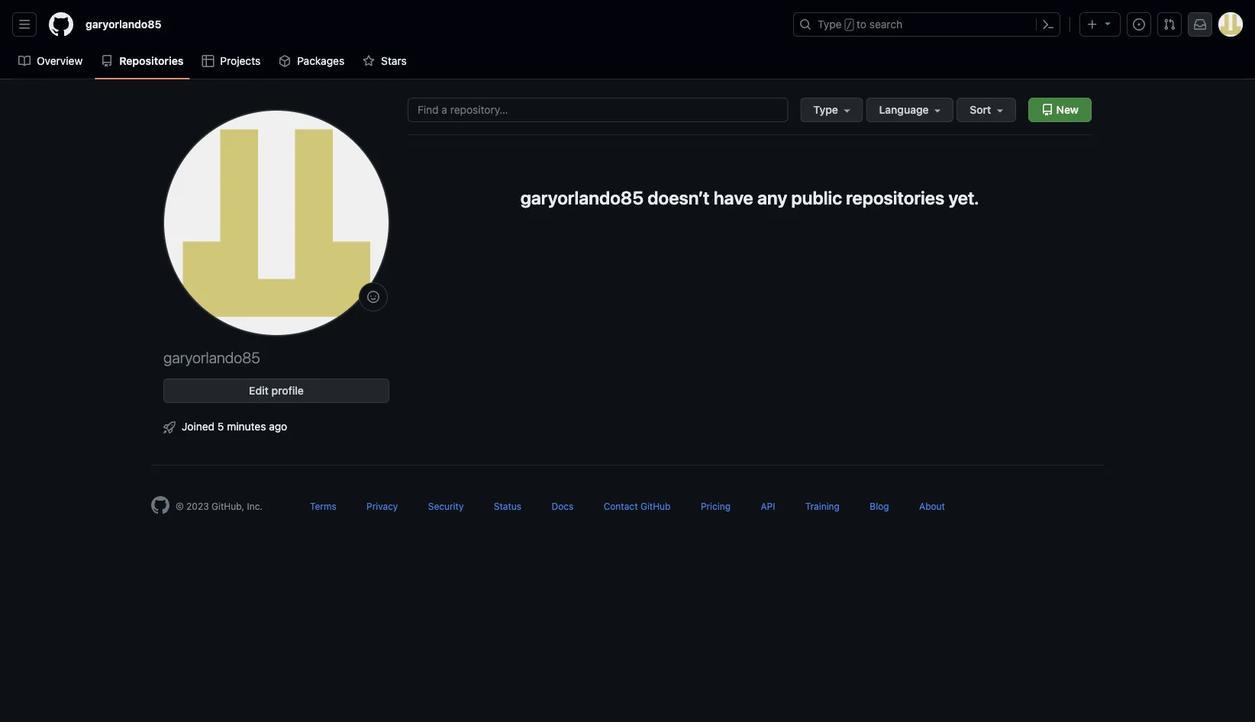 Task type: describe. For each thing, give the bounding box(es) containing it.
terms
[[310, 501, 337, 512]]

packages link
[[273, 50, 351, 73]]

© 2023 github, inc.
[[176, 501, 263, 512]]

status link
[[494, 501, 522, 512]]

Repositories search field
[[408, 98, 1016, 122]]

type button
[[801, 98, 863, 122]]

command palette image
[[1042, 18, 1054, 31]]

0 horizontal spatial homepage image
[[49, 12, 73, 37]]

type / to search
[[818, 18, 903, 31]]

5
[[218, 420, 224, 433]]

docs
[[552, 501, 574, 512]]

new
[[1054, 103, 1079, 116]]

yet.
[[949, 187, 979, 208]]

projects link
[[196, 50, 267, 73]]

2023
[[186, 501, 209, 512]]

1 horizontal spatial homepage image
[[151, 496, 170, 515]]

repo image
[[101, 55, 113, 67]]

inc.
[[247, 501, 263, 512]]

sort button
[[957, 98, 1016, 122]]

api
[[761, 501, 775, 512]]

garyorlando85 link
[[79, 12, 168, 37]]

training link
[[805, 501, 840, 512]]

overview link
[[12, 50, 89, 73]]

language
[[879, 103, 929, 116]]

git pull request image
[[1164, 18, 1176, 31]]

ago
[[269, 420, 287, 433]]

stars link
[[357, 50, 413, 73]]

blog link
[[870, 501, 889, 512]]

garyorlando85 doesn't have any public repositories yet.
[[520, 187, 979, 208]]

edit profile
[[249, 384, 304, 397]]

change your avatar image
[[163, 110, 389, 336]]

api link
[[761, 501, 775, 512]]

github,
[[212, 501, 244, 512]]

type for type
[[813, 103, 838, 116]]

packages
[[297, 55, 345, 67]]

©
[[176, 501, 184, 512]]

notifications image
[[1194, 18, 1206, 31]]

doesn't
[[648, 187, 710, 208]]

book image
[[18, 55, 31, 67]]

edit profile button
[[163, 379, 389, 403]]

contact
[[604, 501, 638, 512]]

1 vertical spatial garyorlando85
[[520, 187, 644, 208]]

repositories
[[846, 187, 945, 208]]

plus image
[[1087, 18, 1099, 31]]

rocket image
[[163, 421, 176, 434]]

stars
[[381, 55, 407, 67]]

about
[[919, 501, 945, 512]]

joined
[[182, 420, 215, 433]]



Task type: locate. For each thing, give the bounding box(es) containing it.
security link
[[428, 501, 464, 512]]

pricing link
[[701, 501, 731, 512]]

type inside popup button
[[813, 103, 838, 116]]

any
[[757, 187, 788, 208]]

Find a repository… search field
[[408, 98, 788, 122]]

table image
[[202, 55, 214, 67]]

repositories link
[[95, 50, 190, 73]]

triangle down image
[[1102, 17, 1114, 29]]

language button
[[866, 98, 954, 122]]

0 vertical spatial type
[[818, 18, 842, 31]]

homepage image left ©
[[151, 496, 170, 515]]

smiley image
[[367, 291, 379, 303]]

pricing
[[701, 501, 731, 512]]

blog
[[870, 501, 889, 512]]

training
[[805, 501, 840, 512]]

minutes
[[227, 420, 266, 433]]

about link
[[919, 501, 945, 512]]

homepage image
[[49, 12, 73, 37], [151, 496, 170, 515]]

contact github link
[[604, 501, 671, 512]]

contact github
[[604, 501, 671, 512]]

0 vertical spatial homepage image
[[49, 12, 73, 37]]

1 vertical spatial type
[[813, 103, 838, 116]]

star image
[[363, 55, 375, 67]]

repo image
[[1041, 104, 1054, 116]]

privacy link
[[367, 501, 398, 512]]

github
[[641, 501, 671, 512]]

2 vertical spatial garyorlando85
[[163, 348, 260, 366]]

1 horizontal spatial garyorlando85
[[163, 348, 260, 366]]

joined 5 minutes ago
[[182, 420, 287, 433]]

terms link
[[310, 501, 337, 512]]

public
[[791, 187, 842, 208]]

footer containing © 2023 github, inc.
[[139, 465, 1116, 553]]

homepage image up overview
[[49, 12, 73, 37]]

type
[[818, 18, 842, 31], [813, 103, 838, 116]]

have
[[714, 187, 753, 208]]

0 vertical spatial garyorlando85
[[86, 18, 161, 31]]

/
[[847, 20, 852, 31]]

package image
[[279, 55, 291, 67]]

garyorlando85 inside garyorlando85 link
[[86, 18, 161, 31]]

type for type / to search
[[818, 18, 842, 31]]

new link
[[1028, 98, 1092, 122]]

garyorlando85
[[86, 18, 161, 31], [520, 187, 644, 208], [163, 348, 260, 366]]

edit
[[249, 384, 269, 397]]

security
[[428, 501, 464, 512]]

1 vertical spatial homepage image
[[151, 496, 170, 515]]

privacy
[[367, 501, 398, 512]]

projects
[[220, 55, 261, 67]]

search
[[870, 18, 903, 31]]

repositories
[[119, 55, 184, 67]]

issue opened image
[[1133, 18, 1145, 31]]

0 horizontal spatial garyorlando85
[[86, 18, 161, 31]]

footer
[[139, 465, 1116, 553]]

profile
[[271, 384, 304, 397]]

sort
[[970, 103, 991, 116]]

docs link
[[552, 501, 574, 512]]

overview
[[37, 55, 83, 67]]

to
[[857, 18, 867, 31]]

2 horizontal spatial garyorlando85
[[520, 187, 644, 208]]

status
[[494, 501, 522, 512]]



Task type: vqa. For each thing, say whether or not it's contained in the screenshot.
Get AI-based coding suggestions ELEMENT
no



